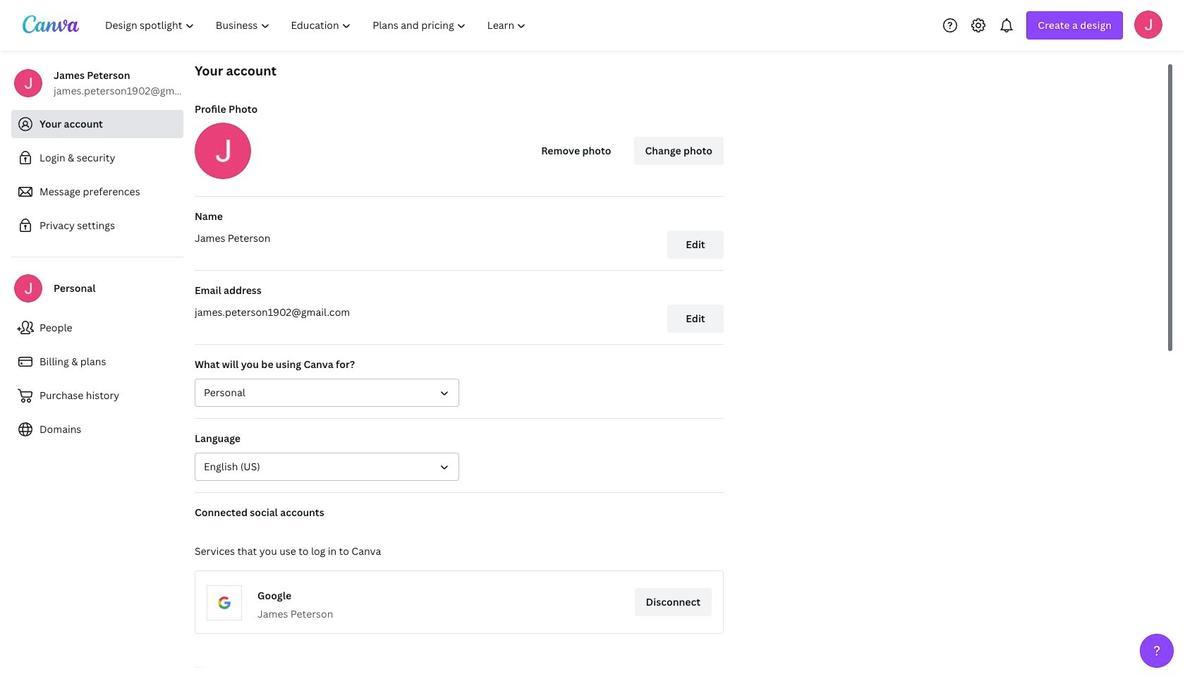 Task type: vqa. For each thing, say whether or not it's contained in the screenshot.
Count
no



Task type: locate. For each thing, give the bounding box(es) containing it.
None button
[[195, 379, 459, 407]]

james peterson image
[[1135, 10, 1163, 38]]

Language: English (US) button
[[195, 453, 459, 481]]

top level navigation element
[[96, 11, 539, 40]]



